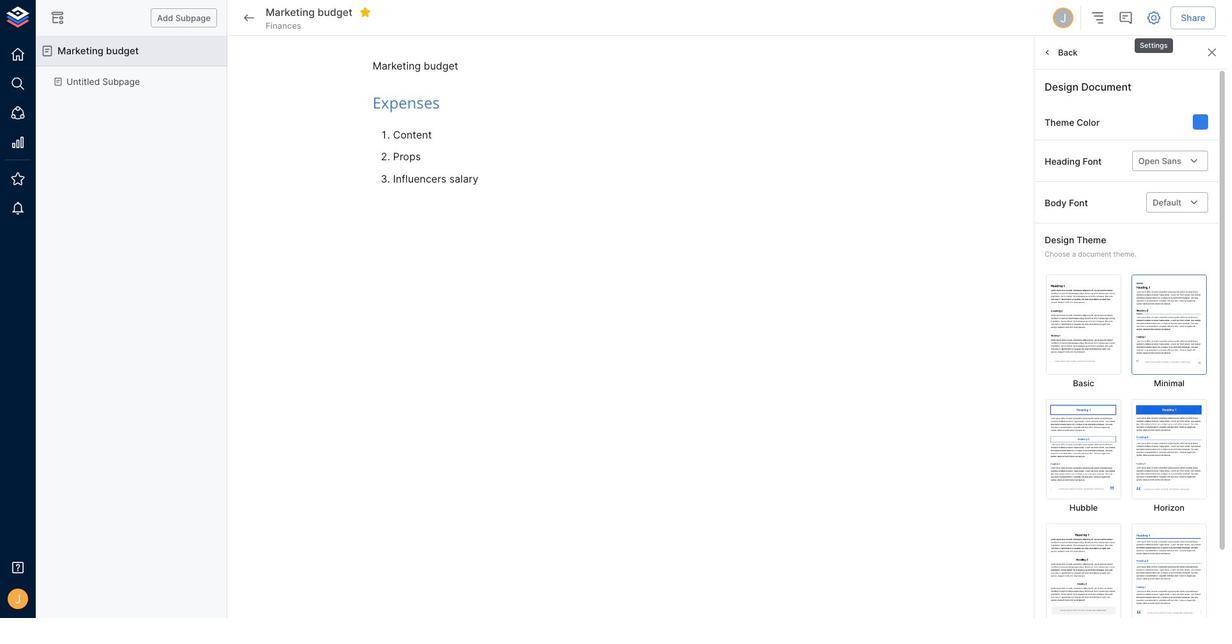 Task type: vqa. For each thing, say whether or not it's contained in the screenshot.
Remove Favorite image at the top left of page
yes



Task type: locate. For each thing, give the bounding box(es) containing it.
tooltip
[[1134, 29, 1175, 55]]

remove favorite image
[[360, 6, 371, 18]]

go back image
[[242, 10, 257, 26]]

table of contents image
[[1091, 10, 1106, 26]]



Task type: describe. For each thing, give the bounding box(es) containing it.
hide wiki image
[[50, 10, 65, 26]]

settings image
[[1147, 10, 1163, 26]]

comments image
[[1119, 10, 1134, 26]]



